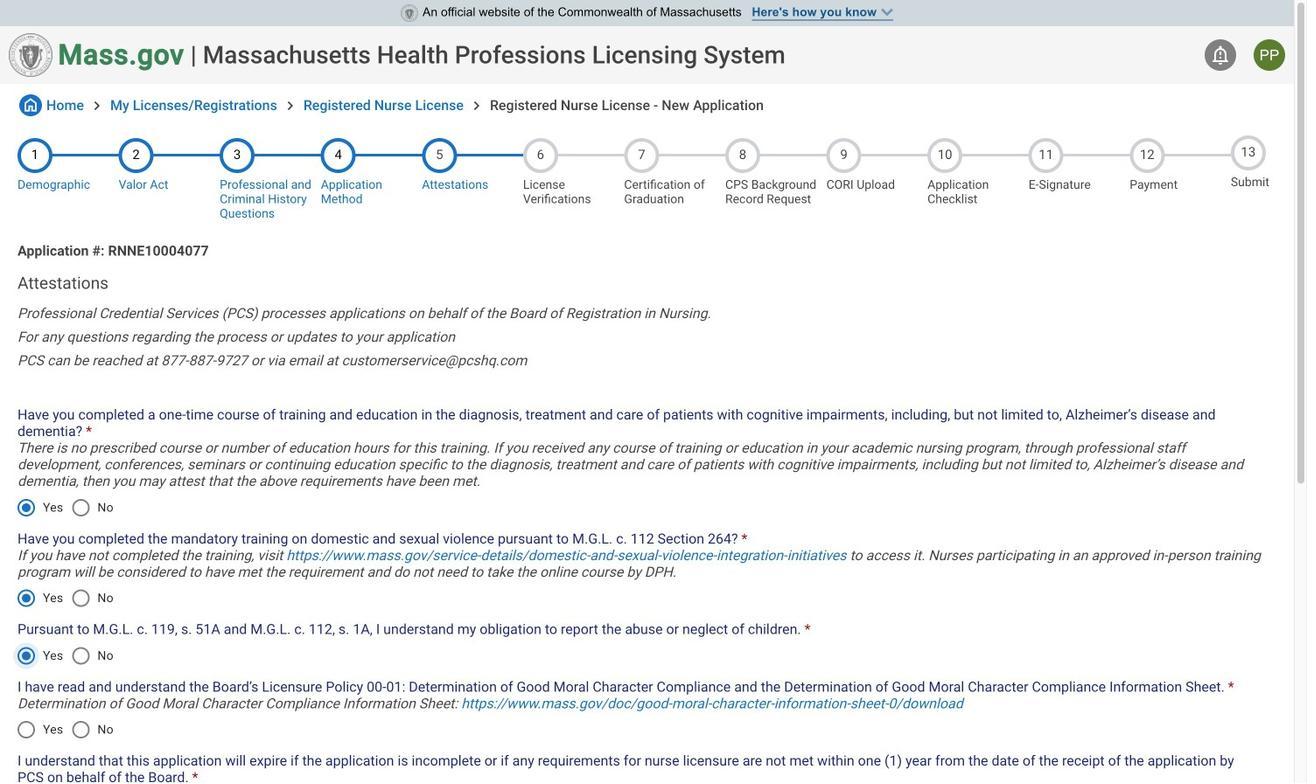 Task type: locate. For each thing, give the bounding box(es) containing it.
heading
[[203, 41, 786, 70], [17, 273, 1277, 293]]

no color image
[[1210, 45, 1231, 66], [19, 94, 42, 116], [88, 97, 106, 115], [282, 97, 299, 115]]

4 option group from the top
[[7, 710, 122, 752]]

1 vertical spatial heading
[[17, 273, 1277, 293]]

0 vertical spatial heading
[[203, 41, 786, 70]]

2 option group from the top
[[7, 578, 122, 620]]

option group
[[7, 487, 122, 529], [7, 578, 122, 620], [7, 635, 122, 677], [7, 710, 122, 752]]

massachusetts state seal image
[[9, 33, 52, 77]]

3 option group from the top
[[7, 635, 122, 677]]



Task type: describe. For each thing, give the bounding box(es) containing it.
1 option group from the top
[[7, 487, 122, 529]]

massachusetts state seal image
[[401, 4, 418, 22]]

no color image
[[468, 97, 486, 115]]



Task type: vqa. For each thing, say whether or not it's contained in the screenshot.
Massachusetts State Seal image
yes



